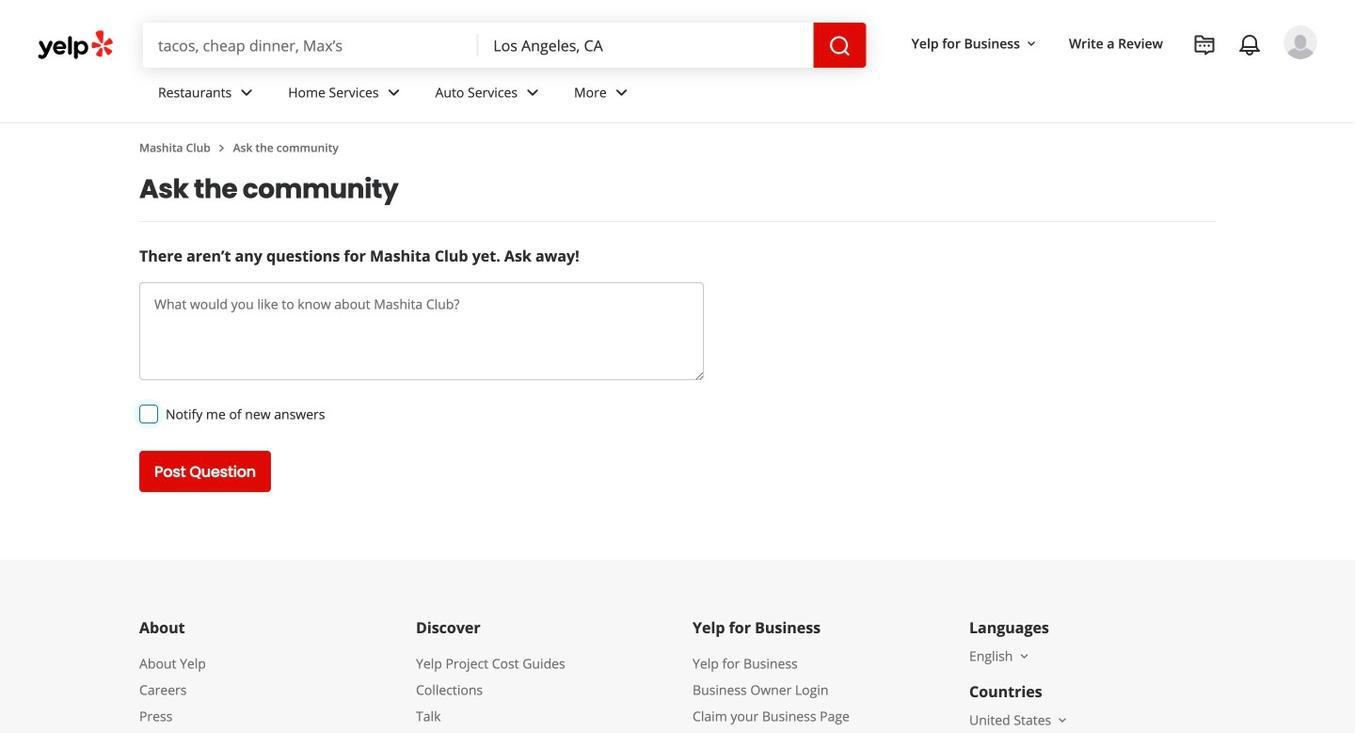 Task type: vqa. For each thing, say whether or not it's contained in the screenshot.
Request a Quote
no



Task type: describe. For each thing, give the bounding box(es) containing it.
none field find
[[158, 35, 463, 56]]

projects image
[[1193, 34, 1216, 56]]

1 horizontal spatial 16 chevron down v2 image
[[1055, 713, 1070, 728]]

24 chevron down v2 image
[[611, 81, 633, 104]]

notifications image
[[1239, 34, 1261, 56]]

2 24 chevron down v2 image from the left
[[383, 81, 405, 104]]



Task type: locate. For each thing, give the bounding box(es) containing it.
0 horizontal spatial none field
[[158, 35, 463, 56]]

1 none field from the left
[[158, 35, 463, 56]]

What would you like to know about Mashita Club? text field
[[139, 282, 704, 380]]

1 horizontal spatial none field
[[493, 35, 799, 56]]

24 chevron down v2 image
[[236, 81, 258, 104], [383, 81, 405, 104], [521, 81, 544, 104]]

16 chevron right v2 image
[[214, 141, 229, 156]]

0 vertical spatial 16 chevron down v2 image
[[1024, 36, 1039, 51]]

3 24 chevron down v2 image from the left
[[521, 81, 544, 104]]

1 horizontal spatial 24 chevron down v2 image
[[383, 81, 405, 104]]

none field near
[[493, 35, 799, 56]]

1 24 chevron down v2 image from the left
[[236, 81, 258, 104]]

1 vertical spatial 16 chevron down v2 image
[[1055, 713, 1070, 728]]

Find text field
[[158, 35, 463, 56]]

2 horizontal spatial 24 chevron down v2 image
[[521, 81, 544, 104]]

bob b. image
[[1284, 25, 1318, 59]]

user actions element
[[897, 24, 1344, 139]]

0 horizontal spatial 16 chevron down v2 image
[[1024, 36, 1039, 51]]

search image
[[829, 35, 851, 58]]

16 chevron down v2 image
[[1024, 36, 1039, 51], [1055, 713, 1070, 728]]

None search field
[[143, 23, 870, 68]]

business categories element
[[143, 68, 1318, 122]]

None field
[[158, 35, 463, 56], [493, 35, 799, 56]]

Near text field
[[493, 35, 799, 56]]

0 horizontal spatial 24 chevron down v2 image
[[236, 81, 258, 104]]

2 none field from the left
[[493, 35, 799, 56]]



